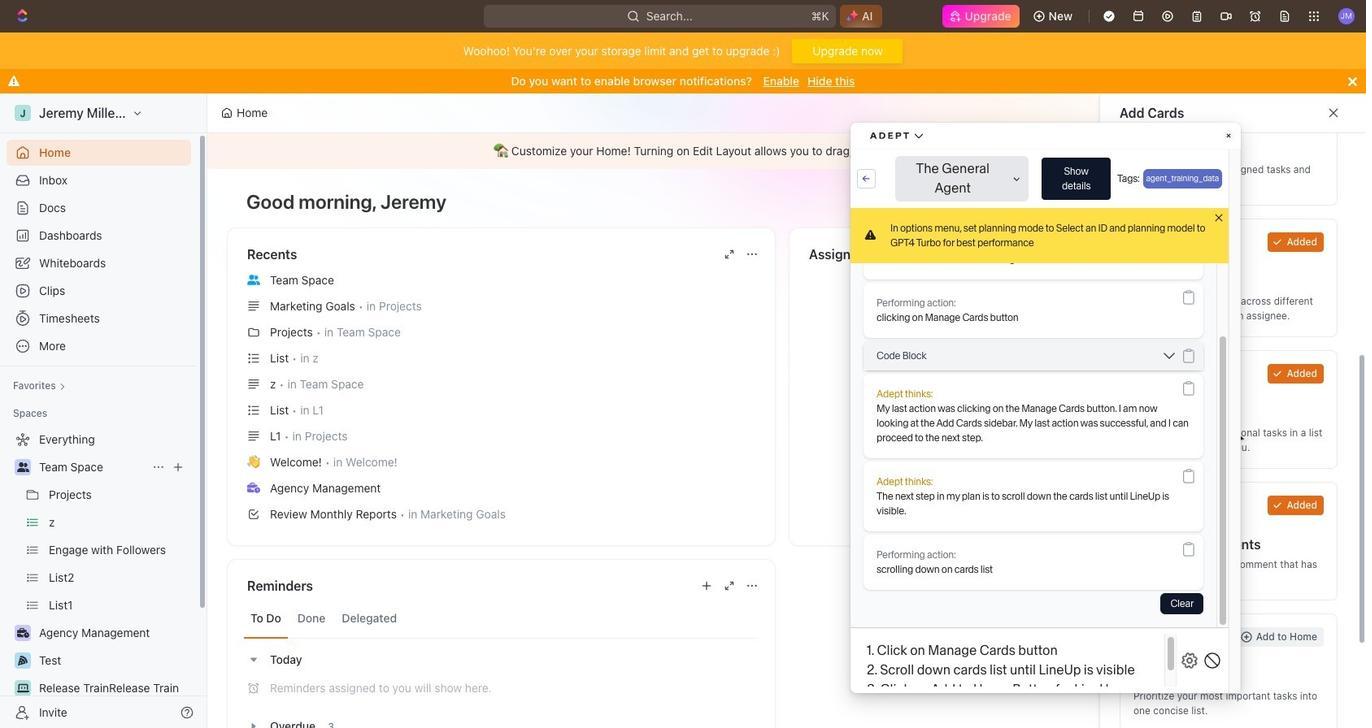 Task type: describe. For each thing, give the bounding box(es) containing it.
tree inside sidebar navigation
[[7, 427, 191, 729]]

1 horizontal spatial user group image
[[247, 275, 260, 285]]

pizza slice image
[[18, 656, 28, 666]]

jeremy miller's workspace, , element
[[15, 105, 31, 121]]

sidebar navigation
[[0, 94, 211, 729]]

assigned to me image
[[1134, 233, 1163, 262]]

lineup image
[[1134, 628, 1163, 657]]

business time image inside sidebar navigation
[[17, 629, 29, 639]]



Task type: vqa. For each thing, say whether or not it's contained in the screenshot.
Docs
no



Task type: locate. For each thing, give the bounding box(es) containing it.
tree
[[7, 427, 191, 729]]

business time image
[[247, 483, 260, 493], [17, 629, 29, 639]]

personal list image
[[1134, 364, 1163, 394]]

0 horizontal spatial business time image
[[17, 629, 29, 639]]

tab list
[[244, 600, 759, 639]]

assigned comments image
[[1134, 496, 1163, 525]]

1 vertical spatial business time image
[[17, 629, 29, 639]]

0 horizontal spatial user group image
[[17, 463, 29, 473]]

user group image
[[247, 275, 260, 285], [17, 463, 29, 473]]

1 horizontal spatial business time image
[[247, 483, 260, 493]]

user group image inside tree
[[17, 463, 29, 473]]

laptop code image
[[17, 684, 29, 694]]

0 vertical spatial user group image
[[247, 275, 260, 285]]

alert
[[207, 133, 1358, 169]]

0 vertical spatial business time image
[[247, 483, 260, 493]]

1 vertical spatial user group image
[[17, 463, 29, 473]]



